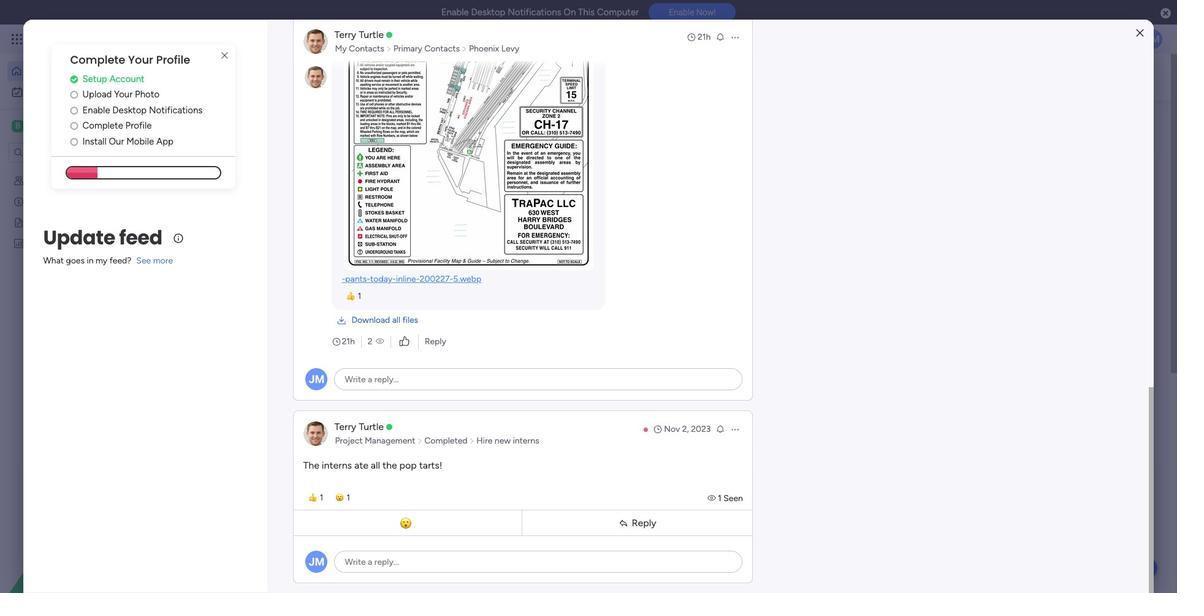 Task type: describe. For each thing, give the bounding box(es) containing it.
5.webp
[[453, 274, 482, 285]]

here
[[636, 247, 655, 258]]

more
[[153, 256, 173, 266]]

quickly
[[212, 77, 245, 89]]

project management
[[335, 436, 416, 447]]

turtle for contacts
[[359, 29, 384, 40]]

2 a from the top
[[368, 558, 372, 568]]

recently visited
[[244, 355, 325, 368]]

complete profile link
[[70, 119, 236, 133]]

slider arrow image left phoenix
[[462, 43, 467, 55]]

enable for enable desktop notifications
[[82, 105, 110, 116]]

completed
[[425, 436, 468, 447]]

see more link
[[136, 255, 173, 268]]

private
[[262, 125, 298, 139]]

enable for enable desktop notifications on this computer
[[441, 7, 469, 18]]

desktop for enable desktop notifications on this computer
[[471, 7, 506, 18]]

in
[[87, 256, 94, 266]]

(inbox)
[[309, 566, 346, 580]]

setup
[[82, 73, 107, 85]]

files
[[403, 315, 418, 326]]

dapulse x slim image
[[217, 48, 232, 63]]

ate
[[354, 460, 369, 472]]

the
[[303, 460, 320, 472]]

the interns ate all the pop tarts!
[[303, 460, 443, 472]]

setup account link
[[70, 72, 236, 86]]

feed?
[[110, 256, 131, 266]]

dashboard
[[51, 238, 93, 248]]

my inside quick search results list box
[[259, 479, 274, 490]]

my inside option
[[28, 86, 40, 97]]

enable now!
[[669, 8, 716, 17]]

1 button down ate
[[331, 491, 355, 505]]

1 for 1 button under the
[[320, 493, 323, 503]]

my up good morning, jeremy! quickly access your recent boards, inbox and workspaces
[[335, 44, 347, 54]]

my work link
[[7, 82, 149, 102]]

nov 2, 2023
[[664, 424, 711, 435]]

select product image
[[11, 33, 23, 45]]

install our mobile app link
[[70, 135, 236, 149]]

circle o image for upload
[[70, 90, 78, 100]]

contacts inside quick search results list box
[[276, 479, 317, 490]]

account
[[109, 73, 145, 85]]

track
[[480, 247, 504, 258]]

circle o image for install
[[70, 137, 78, 146]]

upload your photo link
[[70, 88, 236, 102]]

started
[[60, 217, 89, 228]]

personal
[[506, 247, 543, 258]]

primary contacts link
[[392, 43, 462, 55]]

all for download
[[392, 315, 401, 326]]

desktop for enable desktop notifications
[[112, 105, 147, 116]]

enable now! button
[[649, 3, 736, 22]]

basic inside quick search results list box
[[338, 499, 358, 509]]

pop
[[400, 460, 417, 472]]

1 write from the top
[[345, 375, 366, 385]]

photo
[[135, 89, 160, 100]]

and inside good morning, jeremy! quickly access your recent boards, inbox and workspaces
[[395, 77, 411, 89]]

1 reply... from the top
[[375, 375, 399, 385]]

1 vertical spatial see
[[136, 256, 151, 266]]

see inside see plans "button"
[[214, 34, 229, 44]]

computer
[[597, 7, 639, 18]]

mobile
[[126, 136, 154, 147]]

workspaces
[[414, 77, 466, 89]]

complete profile
[[82, 120, 152, 131]]

tasks for personal
[[546, 247, 568, 258]]

management
[[365, 436, 416, 447]]

contacts up 'inbox'
[[349, 44, 384, 54]]

check circle image
[[70, 75, 78, 84]]

hire
[[477, 436, 493, 447]]

terry turtle link for contacts
[[335, 29, 384, 40]]

workspace
[[696, 499, 738, 509]]

help
[[1126, 563, 1148, 575]]

home
[[27, 66, 50, 76]]

1 horizontal spatial lottie animation element
[[591, 54, 936, 101]]

0 horizontal spatial reply
[[425, 337, 446, 347]]

download all files link
[[337, 313, 418, 328]]

phoenix
[[469, 44, 499, 54]]

nov 2, 2023 link
[[653, 424, 711, 436]]

quick search results list box
[[226, 369, 909, 531]]

2 options image from the top
[[731, 425, 741, 435]]

home link
[[7, 61, 149, 81]]

slider arrow image left completed
[[417, 435, 423, 448]]

completed link
[[423, 435, 470, 448]]

deal
[[29, 196, 46, 207]]

my work option
[[7, 82, 149, 102]]

management for work management > main workspace
[[615, 499, 666, 509]]

tarts!
[[419, 460, 443, 472]]

1 vertical spatial all
[[371, 460, 380, 472]]

good
[[212, 65, 233, 75]]

download
[[352, 315, 390, 326]]

close image
[[1137, 29, 1144, 38]]

management for work management > basic crm
[[278, 499, 328, 509]]

update for update feed
[[43, 224, 115, 252]]

2 write a reply... from the top
[[345, 558, 399, 568]]

2023
[[691, 424, 711, 435]]

my work
[[28, 86, 61, 97]]

1 button down the
[[304, 491, 328, 505]]

terry turtle for management
[[335, 421, 384, 433]]

my contacts link
[[333, 43, 386, 55]]

2 write from the top
[[345, 558, 366, 568]]

nov
[[664, 424, 680, 435]]

reply button
[[525, 513, 750, 534]]

5
[[355, 568, 360, 578]]

install
[[82, 136, 107, 147]]

enable desktop notifications on this computer
[[441, 7, 639, 18]]

show
[[552, 536, 573, 546]]

the
[[383, 460, 397, 472]]

jeremy miller image
[[1143, 29, 1163, 49]]

slider arrow image left primary
[[386, 43, 392, 55]]

track personal tasks and reminders here
[[480, 247, 655, 258]]

recent
[[302, 77, 331, 89]]

reply inside button
[[632, 517, 657, 529]]

public dashboard image
[[13, 237, 25, 249]]

now!
[[697, 8, 716, 17]]

new
[[558, 274, 576, 285]]

my contacts inside list box
[[29, 175, 78, 186]]

update feed (inbox)
[[244, 566, 346, 580]]

app
[[156, 136, 174, 147]]

on
[[564, 7, 576, 18]]

turtle for management
[[359, 421, 384, 433]]

> for basic
[[331, 499, 336, 509]]

terry for my
[[335, 29, 357, 40]]

task
[[578, 274, 594, 285]]

my private tasks
[[244, 125, 327, 139]]

enable for enable now!
[[669, 8, 695, 17]]

Search in workspace field
[[26, 146, 102, 160]]

upload your photo
[[82, 89, 160, 100]]

primary contacts
[[394, 44, 460, 54]]

v2 seen image
[[376, 336, 384, 348]]

download all files
[[352, 315, 418, 326]]



Task type: locate. For each thing, give the bounding box(es) containing it.
list box containing my contacts
[[0, 168, 156, 419]]

my contacts up good morning, jeremy! quickly access your recent boards, inbox and workspaces
[[335, 44, 384, 54]]

lottie animation image
[[591, 54, 936, 101], [0, 470, 156, 594]]

desktop up phoenix
[[471, 7, 506, 18]]

0 vertical spatial update
[[43, 224, 115, 252]]

terry turtle for contacts
[[335, 29, 384, 40]]

2 reminder image from the top
[[716, 424, 726, 434]]

1 horizontal spatial interns
[[513, 436, 540, 447]]

1 horizontal spatial and
[[571, 247, 587, 258]]

0 vertical spatial reply...
[[375, 375, 399, 385]]

0 vertical spatial profile
[[156, 52, 190, 67]]

new
[[495, 436, 511, 447]]

work
[[99, 32, 121, 46], [42, 86, 61, 97], [257, 499, 276, 509], [595, 499, 613, 509]]

1 vertical spatial terry turtle
[[335, 421, 384, 433]]

1 horizontal spatial lottie animation image
[[591, 54, 936, 101]]

21h link
[[687, 31, 711, 44]]

1 terry turtle link from the top
[[335, 29, 384, 40]]

circle o image down check circle icon
[[70, 90, 78, 100]]

my contacts down the
[[259, 479, 317, 490]]

1 terry from the top
[[335, 29, 357, 40]]

0 horizontal spatial my contacts
[[29, 175, 78, 186]]

200227-
[[420, 274, 453, 285]]

getting started
[[29, 217, 89, 228]]

v2 like image
[[400, 336, 409, 349]]

my down home
[[28, 86, 40, 97]]

my contacts up "deal tracker"
[[29, 175, 78, 186]]

enable left now!
[[669, 8, 695, 17]]

profile
[[156, 52, 190, 67], [125, 120, 152, 131]]

2 turtle from the top
[[359, 421, 384, 433]]

workspace image
[[12, 120, 24, 133]]

help button
[[1115, 559, 1158, 579]]

enable inside button
[[669, 8, 695, 17]]

0 horizontal spatial management
[[124, 32, 191, 46]]

complete up setup
[[70, 52, 125, 67]]

4 circle o image from the top
[[70, 137, 78, 146]]

0 horizontal spatial lottie animation image
[[0, 470, 156, 594]]

2 horizontal spatial management
[[615, 499, 666, 509]]

0 vertical spatial all
[[392, 315, 401, 326]]

jeremy!
[[271, 65, 302, 75]]

circle o image for enable
[[70, 106, 78, 115]]

circle o image inside complete profile link
[[70, 122, 78, 131]]

phoenix levy link
[[467, 43, 521, 55]]

1 horizontal spatial management
[[278, 499, 328, 509]]

my
[[96, 256, 107, 266]]

-
[[342, 274, 345, 285]]

0 vertical spatial and
[[395, 77, 411, 89]]

1 vertical spatial a
[[368, 558, 372, 568]]

complete for complete profile
[[82, 120, 123, 131]]

your up setup account link
[[128, 52, 153, 67]]

monday
[[55, 32, 97, 46]]

primary
[[394, 44, 423, 54]]

1 vertical spatial profile
[[125, 120, 152, 131]]

setup account
[[82, 73, 145, 85]]

feed left (inbox)
[[283, 566, 306, 580]]

enable down upload
[[82, 105, 110, 116]]

profile up setup account link
[[156, 52, 190, 67]]

all left files
[[392, 315, 401, 326]]

0 horizontal spatial enable
[[82, 105, 110, 116]]

inbox
[[368, 77, 393, 89]]

0 vertical spatial write a reply...
[[345, 375, 399, 385]]

1 vertical spatial reminder image
[[716, 424, 726, 434]]

feed for update feed
[[119, 224, 162, 252]]

0 vertical spatial lottie animation element
[[591, 54, 936, 101]]

0 horizontal spatial >
[[331, 499, 336, 509]]

contacts down the
[[276, 479, 317, 490]]

0 vertical spatial your
[[128, 52, 153, 67]]

new task button
[[536, 270, 599, 290], [536, 270, 599, 290]]

management inside work management > main workspace link
[[615, 499, 666, 509]]

1 horizontal spatial desktop
[[471, 7, 506, 18]]

tasks up new
[[546, 247, 568, 258]]

0 horizontal spatial notifications
[[149, 105, 203, 116]]

your for photo
[[114, 89, 133, 100]]

21h
[[698, 32, 711, 42], [342, 337, 355, 347]]

>
[[331, 499, 336, 509], [668, 499, 674, 509]]

feed
[[119, 224, 162, 252], [283, 566, 306, 580]]

circle o image down 'my work' option
[[70, 106, 78, 115]]

hire new interns
[[477, 436, 540, 447]]

complete your profile
[[70, 52, 190, 67]]

2 reply... from the top
[[375, 558, 399, 568]]

see
[[214, 34, 229, 44], [136, 256, 151, 266]]

update feed
[[43, 224, 162, 252]]

my up work management > basic crm on the bottom left of the page
[[259, 479, 274, 490]]

visited
[[291, 355, 325, 368]]

circle o image inside install our mobile app link
[[70, 137, 78, 146]]

0 vertical spatial crm
[[54, 120, 76, 132]]

my right close my private tasks "image"
[[244, 125, 259, 139]]

1 vertical spatial and
[[571, 247, 587, 258]]

install our mobile app
[[82, 136, 174, 147]]

1 vertical spatial lottie animation image
[[0, 470, 156, 594]]

getting
[[29, 217, 58, 228]]

1 horizontal spatial all
[[392, 315, 401, 326]]

work inside option
[[42, 86, 61, 97]]

1 vertical spatial terry turtle link
[[335, 421, 384, 433]]

management down the
[[278, 499, 328, 509]]

1 turtle from the top
[[359, 29, 384, 40]]

1 horizontal spatial update
[[244, 566, 281, 580]]

1 vertical spatial your
[[114, 89, 133, 100]]

reminder image right the "21h" link
[[716, 32, 726, 42]]

all inside button
[[575, 536, 584, 546]]

1 write a reply... from the top
[[345, 375, 399, 385]]

1 horizontal spatial crm
[[360, 499, 379, 509]]

1 horizontal spatial basic
[[338, 499, 358, 509]]

0 horizontal spatial 21h
[[342, 337, 355, 347]]

my contacts inside quick search results list box
[[259, 479, 317, 490]]

interns left ate
[[322, 460, 352, 472]]

0 vertical spatial see
[[214, 34, 229, 44]]

your down account
[[114, 89, 133, 100]]

circle o image left the install
[[70, 137, 78, 146]]

see up dapulse x slim image
[[214, 34, 229, 44]]

-pants-today-inline-200227-5.webp
[[342, 274, 482, 285]]

and right 'inbox'
[[395, 77, 411, 89]]

contacts inside list box
[[43, 175, 78, 186]]

contacts up tracker
[[43, 175, 78, 186]]

1 vertical spatial tasks
[[546, 247, 568, 258]]

recently
[[244, 355, 289, 368]]

0 vertical spatial terry turtle link
[[335, 29, 384, 40]]

levy
[[502, 44, 520, 54]]

complete
[[70, 52, 125, 67], [82, 120, 123, 131]]

terry for project
[[335, 421, 357, 433]]

1 vertical spatial notifications
[[149, 105, 203, 116]]

reply link
[[425, 337, 446, 347]]

and
[[395, 77, 411, 89], [571, 247, 587, 258]]

0 horizontal spatial tasks
[[301, 125, 327, 139]]

my up deal
[[29, 175, 41, 186]]

basic inside 'workspace selection' element
[[28, 120, 52, 132]]

crm down the interns ate all the pop tarts!
[[360, 499, 379, 509]]

2 vertical spatial my contacts
[[259, 479, 317, 490]]

1 horizontal spatial my contacts
[[259, 479, 317, 490]]

0 horizontal spatial basic
[[28, 120, 52, 132]]

1 horizontal spatial see
[[214, 34, 229, 44]]

1 vertical spatial desktop
[[112, 105, 147, 116]]

2 terry from the top
[[335, 421, 357, 433]]

today-
[[371, 274, 396, 285]]

0 vertical spatial a
[[368, 375, 372, 385]]

reminders
[[589, 247, 633, 258]]

all right show
[[575, 536, 584, 546]]

0 horizontal spatial desktop
[[112, 105, 147, 116]]

contacts right primary
[[425, 44, 460, 54]]

tasks
[[301, 125, 327, 139], [546, 247, 568, 258]]

basic crm
[[28, 120, 76, 132]]

a down '2'
[[368, 375, 372, 385]]

1 reminder image from the top
[[716, 32, 726, 42]]

your
[[128, 52, 153, 67], [114, 89, 133, 100]]

terry turtle
[[335, 29, 384, 40], [335, 421, 384, 433]]

0 vertical spatial reminder image
[[716, 32, 726, 42]]

1 vertical spatial terry
[[335, 421, 357, 433]]

0 vertical spatial tasks
[[301, 125, 327, 139]]

terry up project
[[335, 421, 357, 433]]

3 circle o image from the top
[[70, 122, 78, 131]]

0 vertical spatial basic
[[28, 120, 52, 132]]

tasks right private
[[301, 125, 327, 139]]

seen
[[724, 494, 743, 504]]

project management link
[[333, 435, 417, 448]]

0 vertical spatial complete
[[70, 52, 125, 67]]

terry turtle up project
[[335, 421, 384, 433]]

1 horizontal spatial tasks
[[546, 247, 568, 258]]

good morning, jeremy! quickly access your recent boards, inbox and workspaces
[[212, 65, 466, 89]]

crm inside quick search results list box
[[360, 499, 379, 509]]

boards,
[[333, 77, 366, 89]]

2 horizontal spatial all
[[575, 536, 584, 546]]

1 vertical spatial reply...
[[375, 558, 399, 568]]

terry turtle link up my contacts link
[[335, 29, 384, 40]]

0 vertical spatial 21h
[[698, 32, 711, 42]]

1 vertical spatial complete
[[82, 120, 123, 131]]

tasks for private
[[301, 125, 327, 139]]

reminder image
[[716, 32, 726, 42], [716, 424, 726, 434]]

basic down ate
[[338, 499, 358, 509]]

this
[[578, 7, 595, 18]]

1 horizontal spatial >
[[668, 499, 674, 509]]

management
[[124, 32, 191, 46], [278, 499, 328, 509], [615, 499, 666, 509]]

1 for 1 button underneath ate
[[347, 493, 350, 503]]

b
[[15, 121, 20, 131]]

1 options image from the top
[[731, 33, 741, 42]]

update for update feed (inbox)
[[244, 566, 281, 580]]

0 horizontal spatial lottie animation element
[[0, 470, 156, 594]]

see plans
[[214, 34, 252, 44]]

1 horizontal spatial 21h
[[698, 32, 711, 42]]

1 a from the top
[[368, 375, 372, 385]]

close my private tasks image
[[226, 125, 241, 139]]

2 horizontal spatial enable
[[669, 8, 695, 17]]

1 vertical spatial crm
[[360, 499, 379, 509]]

terry turtle link for management
[[335, 421, 384, 433]]

management up complete your profile
[[124, 32, 191, 46]]

2 circle o image from the top
[[70, 106, 78, 115]]

slider arrow image
[[386, 43, 392, 55], [462, 43, 467, 55], [417, 435, 423, 448], [470, 435, 475, 448]]

1 horizontal spatial enable
[[441, 7, 469, 18]]

terry turtle link up project
[[335, 421, 384, 433]]

0 vertical spatial turtle
[[359, 29, 384, 40]]

main
[[676, 499, 694, 509]]

sales dashboard
[[29, 238, 93, 248]]

notifications down "upload your photo" link
[[149, 105, 203, 116]]

1 vertical spatial write
[[345, 558, 366, 568]]

1 for 1 button underneath pants-
[[358, 291, 361, 301]]

1 vertical spatial my contacts
[[29, 175, 78, 186]]

notifications for enable desktop notifications on this computer
[[508, 7, 562, 18]]

workspace selection element
[[12, 119, 78, 134]]

0 horizontal spatial crm
[[54, 120, 76, 132]]

0 horizontal spatial profile
[[125, 120, 152, 131]]

feed up see more link
[[119, 224, 162, 252]]

1 vertical spatial turtle
[[359, 421, 384, 433]]

1 vertical spatial options image
[[731, 425, 741, 435]]

circle o image up search in workspace field
[[70, 122, 78, 131]]

enable desktop notifications
[[82, 105, 203, 116]]

0 horizontal spatial interns
[[322, 460, 352, 472]]

see left more
[[136, 256, 151, 266]]

1 horizontal spatial profile
[[156, 52, 190, 67]]

sales
[[29, 238, 49, 248]]

2 vertical spatial all
[[575, 536, 584, 546]]

> left main
[[668, 499, 674, 509]]

21h left '2'
[[342, 337, 355, 347]]

reply...
[[375, 375, 399, 385], [375, 558, 399, 568]]

inline-
[[396, 274, 420, 285]]

2 > from the left
[[668, 499, 674, 509]]

profile up mobile
[[125, 120, 152, 131]]

access
[[247, 77, 278, 89]]

a right 5
[[368, 558, 372, 568]]

0 vertical spatial write
[[345, 375, 366, 385]]

1 > from the left
[[331, 499, 336, 509]]

pants-
[[345, 274, 371, 285]]

reply... right 5
[[375, 558, 399, 568]]

turtle up my contacts link
[[359, 29, 384, 40]]

0 horizontal spatial see
[[136, 256, 151, 266]]

0 horizontal spatial update
[[43, 224, 115, 252]]

feed for update feed (inbox)
[[283, 566, 306, 580]]

list box
[[0, 168, 156, 419]]

1 vertical spatial update
[[244, 566, 281, 580]]

v2 seen image
[[708, 494, 718, 504]]

0 vertical spatial reply
[[425, 337, 446, 347]]

turtle up project management
[[359, 421, 384, 433]]

work management > main workspace
[[595, 499, 738, 509]]

21h down now!
[[698, 32, 711, 42]]

0 vertical spatial notifications
[[508, 7, 562, 18]]

enable up the primary contacts
[[441, 7, 469, 18]]

hire new interns link
[[475, 435, 541, 448]]

circle o image for complete
[[70, 122, 78, 131]]

1 button down pants-
[[342, 289, 366, 304]]

0 vertical spatial options image
[[731, 33, 741, 42]]

morning,
[[235, 65, 269, 75]]

phoenix levy
[[469, 44, 520, 54]]

basic right b
[[28, 120, 52, 132]]

your for profile
[[128, 52, 153, 67]]

1 vertical spatial feed
[[283, 566, 306, 580]]

public dashboard image
[[748, 478, 762, 492]]

2,
[[682, 424, 689, 435]]

what
[[43, 256, 64, 266]]

home option
[[7, 61, 149, 81]]

terry up my contacts link
[[335, 29, 357, 40]]

work management > main workspace link
[[572, 379, 738, 517]]

all right ate
[[371, 460, 380, 472]]

slider arrow image left hire
[[470, 435, 475, 448]]

0 vertical spatial terry
[[335, 29, 357, 40]]

lottie animation image for bottom lottie animation element
[[0, 470, 156, 594]]

options image right the "21h" link
[[731, 33, 741, 42]]

> down the interns ate all the pop tarts!
[[331, 499, 336, 509]]

project
[[335, 436, 363, 447]]

reply
[[425, 337, 446, 347], [632, 517, 657, 529]]

1 vertical spatial reply
[[632, 517, 657, 529]]

0 vertical spatial terry turtle
[[335, 29, 384, 40]]

0 vertical spatial desktop
[[471, 7, 506, 18]]

option
[[0, 170, 156, 172]]

1 terry turtle from the top
[[335, 29, 384, 40]]

notifications for enable desktop notifications
[[149, 105, 203, 116]]

terry turtle up my contacts link
[[335, 29, 384, 40]]

0 vertical spatial my contacts
[[335, 44, 384, 54]]

reply right v2 like image
[[425, 337, 446, 347]]

2 terry turtle from the top
[[335, 421, 384, 433]]

complete up the install
[[82, 120, 123, 131]]

notifications left on
[[508, 7, 562, 18]]

public board image
[[13, 217, 25, 228]]

write a reply...
[[345, 375, 399, 385], [345, 558, 399, 568]]

component image
[[748, 497, 759, 508]]

0 horizontal spatial and
[[395, 77, 411, 89]]

2 terry turtle link from the top
[[335, 421, 384, 433]]

2 horizontal spatial my contacts
[[335, 44, 384, 54]]

update
[[43, 224, 115, 252], [244, 566, 281, 580]]

management up reply button at the bottom of the page
[[615, 499, 666, 509]]

crm up search in workspace field
[[54, 120, 76, 132]]

reply... down v2 seen icon
[[375, 375, 399, 385]]

reply down work management > main workspace
[[632, 517, 657, 529]]

my
[[335, 44, 347, 54], [28, 86, 40, 97], [244, 125, 259, 139], [29, 175, 41, 186], [259, 479, 274, 490]]

deal tracker
[[29, 196, 76, 207]]

complete for complete your profile
[[70, 52, 125, 67]]

0 vertical spatial interns
[[513, 436, 540, 447]]

circle o image inside enable desktop notifications link
[[70, 106, 78, 115]]

crm
[[54, 120, 76, 132], [360, 499, 379, 509]]

crm inside 'workspace selection' element
[[54, 120, 76, 132]]

tracker
[[48, 196, 76, 207]]

options image right 2023
[[731, 425, 741, 435]]

and up new task
[[571, 247, 587, 258]]

all for show
[[575, 536, 584, 546]]

1 circle o image from the top
[[70, 90, 78, 100]]

dapulse close image
[[1161, 7, 1172, 20]]

lottie animation element
[[591, 54, 936, 101], [0, 470, 156, 594]]

circle o image
[[70, 90, 78, 100], [70, 106, 78, 115], [70, 122, 78, 131], [70, 137, 78, 146]]

1 vertical spatial 21h
[[342, 337, 355, 347]]

1 vertical spatial interns
[[322, 460, 352, 472]]

options image
[[731, 33, 741, 42], [731, 425, 741, 435]]

my contacts inside my contacts link
[[335, 44, 384, 54]]

interns right the new
[[513, 436, 540, 447]]

1 horizontal spatial feed
[[283, 566, 306, 580]]

our
[[109, 136, 124, 147]]

reminder image right 2023
[[716, 424, 726, 434]]

desktop down upload your photo
[[112, 105, 147, 116]]

1 vertical spatial lottie animation element
[[0, 470, 156, 594]]

upload
[[82, 89, 112, 100]]

circle o image inside "upload your photo" link
[[70, 90, 78, 100]]

0 horizontal spatial all
[[371, 460, 380, 472]]

turtle
[[359, 29, 384, 40], [359, 421, 384, 433]]

lottie animation image for the right lottie animation element
[[591, 54, 936, 101]]

all
[[392, 315, 401, 326], [371, 460, 380, 472], [575, 536, 584, 546]]

1 vertical spatial write a reply...
[[345, 558, 399, 568]]

0 vertical spatial lottie animation image
[[591, 54, 936, 101]]

> for main
[[668, 499, 674, 509]]

0 horizontal spatial feed
[[119, 224, 162, 252]]



Task type: vqa. For each thing, say whether or not it's contained in the screenshot.
'Search everything' icon
no



